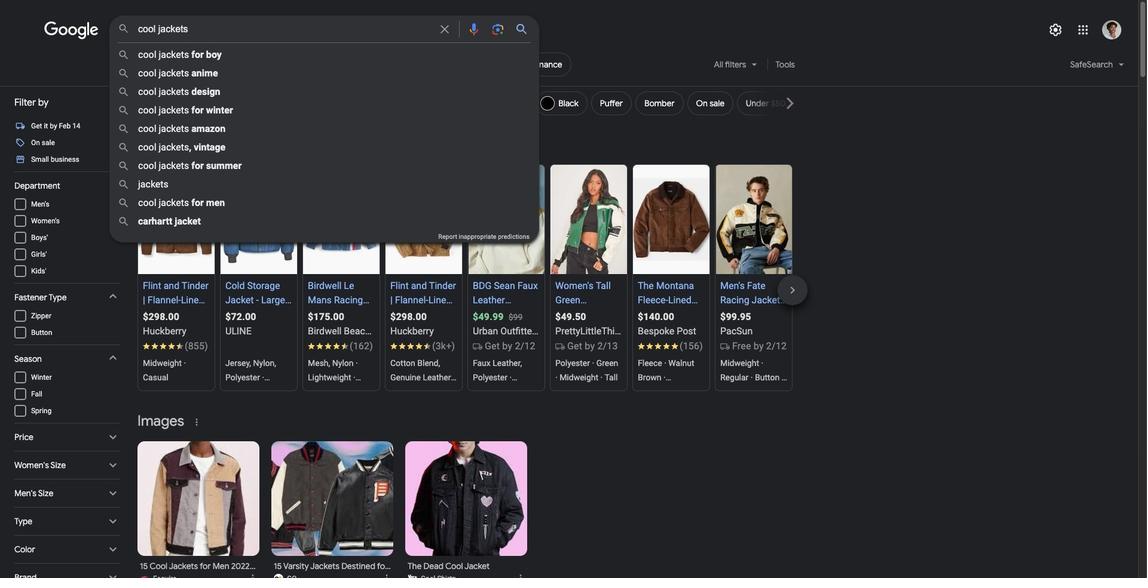 Task type: describe. For each thing, give the bounding box(es) containing it.
image of bdg sean faux leather oversized harrington jacket in yellow, women's at urban outfitters image
[[469, 165, 545, 275]]

regular element
[[721, 373, 749, 383]]

was $99 element
[[504, 313, 523, 322]]

from bespoke post element
[[638, 326, 697, 337]]

image of the montana fleece-lined corduroy trucker jacket, walnut brown - line of trade image
[[633, 177, 710, 263]]

6 heading from the top
[[14, 489, 53, 499]]

rated 4.7 out of 5, image for the (162) total reviews "element"
[[308, 343, 349, 350]]

search by voice image
[[467, 22, 481, 36]]

8 heading from the top
[[14, 545, 35, 556]]

2 heading from the top
[[14, 292, 67, 303]]

from pacsun element
[[721, 326, 753, 337]]

mesh, nylon element
[[308, 359, 354, 368]]

walnut brown element
[[638, 359, 695, 383]]

Search text field
[[138, 23, 431, 38]]

(3k+) total reviews element
[[432, 341, 455, 352]]

(162) total reviews element
[[350, 341, 373, 352]]

7 heading from the top
[[14, 517, 32, 528]]

cotton blend, genuine leather element
[[391, 359, 457, 383]]

15 varsity jackets destined for the outerwear hall of fame image
[[272, 442, 394, 557]]

faux leather, polyester element
[[473, 359, 522, 383]]

image of flint and tinder | flannel-lined waxed trucker jacket | field tan | size: l | trucker jacket | outerwear image
[[388, 177, 460, 263]]

image of flint and tinder | flannel-lined waxed trucker jacket | havana | size: m | trucker jacket | outerwear image
[[141, 180, 212, 260]]

fleece element
[[638, 359, 663, 368]]

search by image image
[[491, 22, 505, 36]]

5 heading from the top
[[14, 461, 66, 471]]

image of birdwell le mans racing jacket - federal blue | size s | made in the usa | birdwell beach britches image
[[306, 169, 377, 270]]

(156) total reviews element
[[680, 341, 703, 352]]

rated 4.8 out of 5, image
[[638, 343, 680, 350]]

polyester element
[[556, 359, 590, 368]]

3 heading from the top
[[14, 354, 42, 365]]

from urban outfitters element
[[473, 326, 541, 337]]

1 horizontal spatial midweight element
[[560, 373, 599, 383]]

from uline element
[[225, 326, 252, 337]]



Task type: vqa. For each thing, say whether or not it's contained in the screenshot.
first Rated 4.7 out of 5, image from the left
yes



Task type: locate. For each thing, give the bounding box(es) containing it.
2 rated 4.7 out of 5, image from the left
[[308, 343, 349, 350]]

(855) total reviews element
[[185, 341, 208, 352]]

2 horizontal spatial midweight element
[[721, 359, 760, 368]]

1 horizontal spatial rated 4.7 out of 5, image
[[308, 343, 349, 350]]

2 from huckberry element from the left
[[391, 326, 434, 337]]

casual element
[[143, 373, 168, 383]]

1 rated 4.7 out of 5, image from the left
[[143, 343, 184, 350]]

rated 4.7 out of 5, image for (3k+) total reviews element
[[391, 343, 431, 350]]

from prettylittlething element
[[556, 326, 626, 337]]

tall element
[[605, 373, 618, 383]]

4 heading from the top
[[14, 432, 33, 443]]

0 horizontal spatial from huckberry element
[[143, 326, 186, 337]]

midweight element for casual element
[[143, 359, 182, 368]]

midweight element up casual element
[[143, 359, 182, 368]]

image of cold storage jacket - large, navy - refrigiwear - box of 8 - s-21699-l image
[[223, 175, 295, 265]]

from huckberry element
[[143, 326, 186, 337], [391, 326, 434, 337]]

the dead cool jacket image
[[405, 442, 528, 557]]

heading
[[14, 181, 60, 191], [14, 292, 67, 303], [14, 354, 42, 365], [14, 432, 33, 443], [14, 461, 66, 471], [14, 489, 53, 499], [14, 517, 32, 528], [14, 545, 35, 556], [14, 573, 37, 579]]

rated 4.7 out of 5, image up casual element
[[143, 343, 184, 350]]

google image
[[44, 22, 99, 39]]

1 from huckberry element from the left
[[143, 326, 186, 337]]

image of men's fate racing jacket in cream - size small image
[[716, 165, 792, 275]]

from huckberry element for image of flint and tinder | flannel-lined waxed trucker jacket | field tan | size: l | trucker jacket | outerwear
[[391, 326, 434, 337]]

rated 4.7 out of 5, image
[[143, 343, 184, 350], [308, 343, 349, 350], [391, 343, 431, 350]]

list box
[[109, 45, 539, 231]]

2 horizontal spatial rated 4.7 out of 5, image
[[391, 343, 431, 350]]

midweight element
[[143, 359, 182, 368], [721, 359, 760, 368], [560, 373, 599, 383]]

next image
[[787, 97, 794, 109]]

from huckberry element up (855) total reviews element
[[143, 326, 186, 337]]

from birdwell beach britches element
[[308, 326, 378, 337]]

from huckberry element up (3k+) total reviews element
[[391, 326, 434, 337]]

lightweight element
[[308, 373, 351, 383]]

9 heading from the top
[[14, 573, 37, 579]]

image of women's tall green oversized padded baseball bomber jacket - size 12 image
[[551, 165, 627, 275]]

0 horizontal spatial rated 4.7 out of 5, image
[[143, 343, 184, 350]]

rated 4.7 out of 5, image for (855) total reviews element
[[143, 343, 184, 350]]

jersey, nylon, polyester element
[[225, 359, 276, 383]]

midweight element down polyester element
[[560, 373, 599, 383]]

midweight element for regular element
[[721, 359, 760, 368]]

None search field
[[0, 15, 539, 243]]

rated 4.7 out of 5, image up "cotton blend, genuine leather" element at the bottom left
[[391, 343, 431, 350]]

midweight element up regular element
[[721, 359, 760, 368]]

3 rated 4.7 out of 5, image from the left
[[391, 343, 431, 350]]

15 cool jackets for men 2022 - best jackets to wear all year image
[[138, 442, 260, 557]]

0 horizontal spatial midweight element
[[143, 359, 182, 368]]

button element
[[755, 373, 780, 383]]

from huckberry element for the image of flint and tinder | flannel-lined waxed trucker jacket | havana | size: m | trucker jacket | outerwear
[[143, 326, 186, 337]]

rated 4.7 out of 5, image up "mesh, nylon" element
[[308, 343, 349, 350]]

green element
[[597, 359, 619, 368]]

1 heading from the top
[[14, 181, 60, 191]]

1 horizontal spatial from huckberry element
[[391, 326, 434, 337]]



